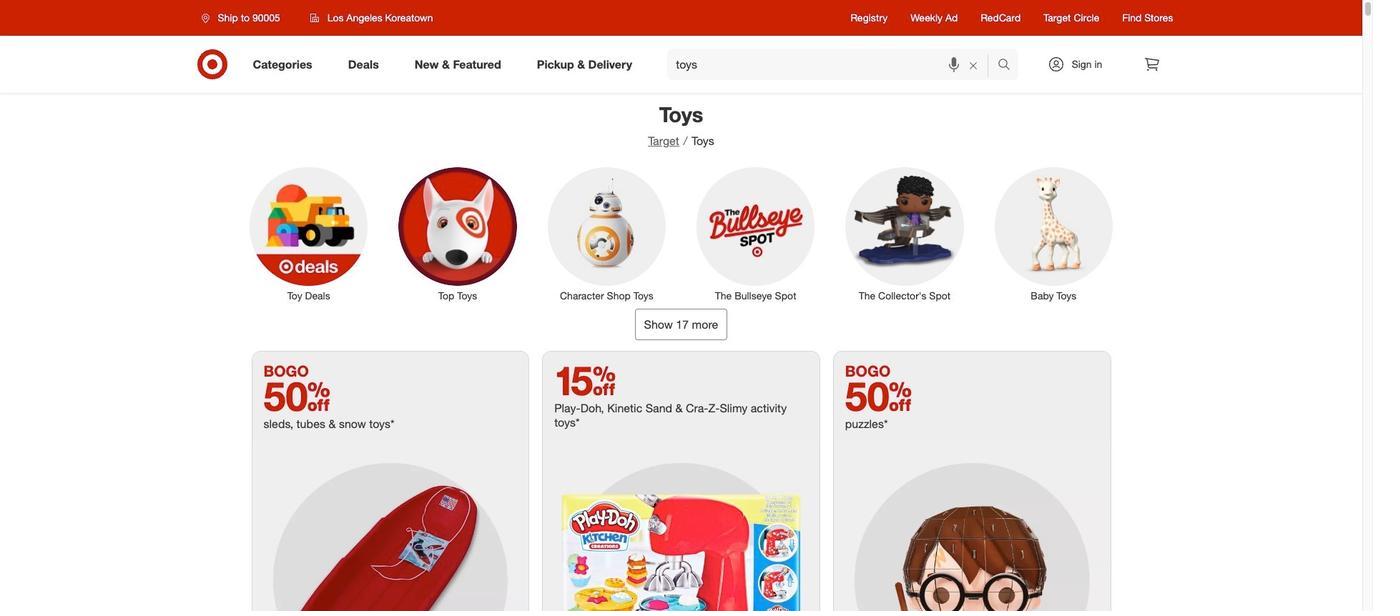 Task type: locate. For each thing, give the bounding box(es) containing it.
What can we help you find? suggestions appear below search field
[[668, 49, 1001, 80]]



Task type: vqa. For each thing, say whether or not it's contained in the screenshot.
Purchased in the $6.29 When purchased online Spend $50 save $10, Spend $100 save $25 on select toys
no



